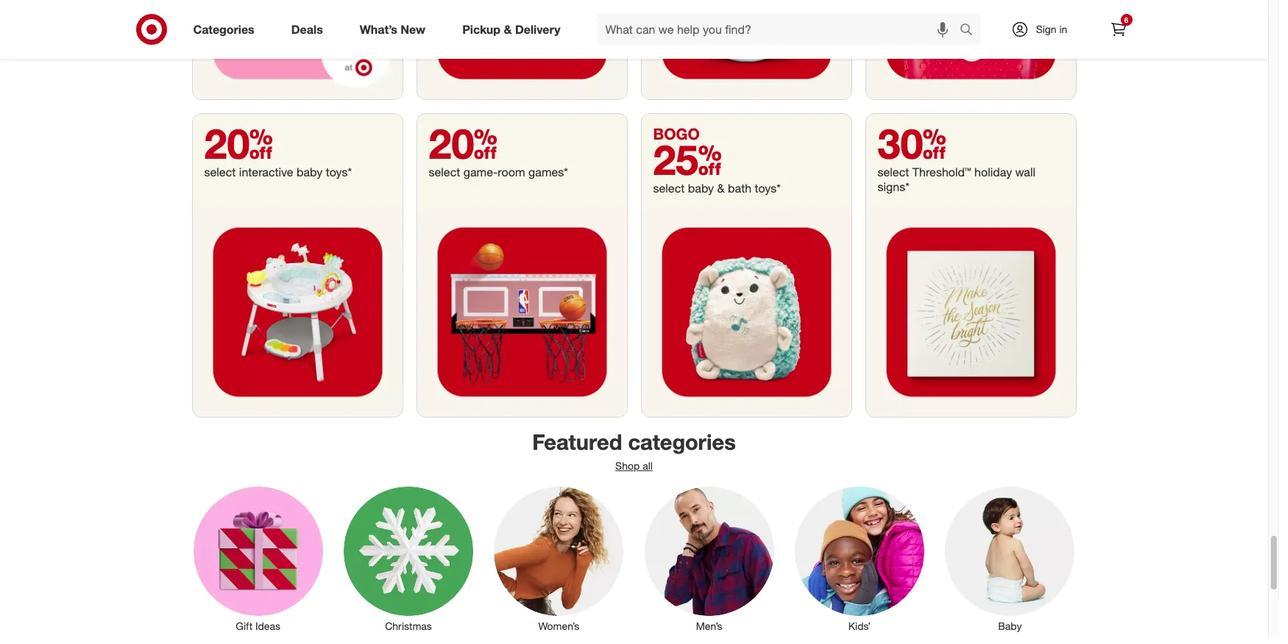 Task type: locate. For each thing, give the bounding box(es) containing it.
sign
[[1036, 23, 1057, 35]]

bogo
[[653, 125, 700, 144]]

& right pickup
[[504, 22, 512, 36]]

& left the bath
[[717, 181, 725, 196]]

wall
[[1015, 165, 1036, 180]]

bath
[[728, 181, 752, 196]]

shop all link
[[615, 460, 653, 472]]

games*
[[529, 165, 568, 180]]

2 20 from the left
[[429, 119, 497, 169]]

™
[[965, 165, 971, 180]]

toys* right interactive
[[326, 165, 352, 180]]

gift ideas
[[236, 620, 280, 633]]

1 horizontal spatial baby
[[688, 181, 714, 196]]

select down bogo
[[653, 181, 685, 196]]

room
[[498, 165, 525, 180]]

what's new link
[[347, 13, 444, 46]]

christmas
[[385, 620, 432, 633]]

20 for 20 select game-room games*
[[429, 119, 497, 169]]

select inside the 20 select interactive baby toys*
[[204, 165, 236, 180]]

ideas
[[255, 620, 280, 633]]

0 vertical spatial baby
[[297, 165, 323, 180]]

search
[[953, 23, 988, 38]]

select baby & bath toys*
[[653, 181, 781, 196]]

20 inside 20 select game-room games*
[[429, 119, 497, 169]]

select left interactive
[[204, 165, 236, 180]]

baby
[[297, 165, 323, 180], [688, 181, 714, 196]]

0 horizontal spatial 20
[[204, 119, 273, 169]]

20 select interactive baby toys*
[[204, 119, 352, 180]]

pickup & delivery link
[[450, 13, 579, 46]]

select left the threshold
[[878, 165, 909, 180]]

baby left the bath
[[688, 181, 714, 196]]

gift ideas link
[[183, 484, 333, 634]]

baby
[[998, 620, 1022, 633]]

sign in
[[1036, 23, 1067, 35]]

25
[[653, 135, 722, 185]]

0 horizontal spatial baby
[[297, 165, 323, 180]]

select
[[204, 165, 236, 180], [429, 165, 460, 180], [878, 165, 909, 180], [653, 181, 685, 196]]

toys* inside the 20 select interactive baby toys*
[[326, 165, 352, 180]]

kids'
[[848, 620, 871, 633]]

1 vertical spatial &
[[717, 181, 725, 196]]

30
[[878, 119, 946, 169]]

toys* right the bath
[[755, 181, 781, 196]]

holiday
[[975, 165, 1012, 180]]

categories
[[193, 22, 254, 36]]

women's
[[538, 620, 579, 633]]

threshold
[[913, 165, 965, 180]]

0 horizontal spatial &
[[504, 22, 512, 36]]

in
[[1059, 23, 1067, 35]]

6
[[1124, 15, 1129, 24]]

0 vertical spatial toys*
[[326, 165, 352, 180]]

select threshold ™
[[878, 165, 971, 180]]

20 inside the 20 select interactive baby toys*
[[204, 119, 273, 169]]

select inside 20 select game-room games*
[[429, 165, 460, 180]]

1 horizontal spatial 20
[[429, 119, 497, 169]]

1 vertical spatial toys*
[[755, 181, 781, 196]]

categories
[[628, 429, 736, 456]]

&
[[504, 22, 512, 36], [717, 181, 725, 196]]

men's link
[[634, 484, 784, 634]]

20
[[204, 119, 273, 169], [429, 119, 497, 169]]

interactive
[[239, 165, 293, 180]]

select left game-
[[429, 165, 460, 180]]

signs*
[[878, 180, 910, 195]]

0 vertical spatial &
[[504, 22, 512, 36]]

holiday wall signs*
[[878, 165, 1036, 195]]

6 link
[[1102, 13, 1135, 46]]

toys*
[[326, 165, 352, 180], [755, 181, 781, 196]]

0 horizontal spatial toys*
[[326, 165, 352, 180]]

baby right interactive
[[297, 165, 323, 180]]

1 horizontal spatial toys*
[[755, 181, 781, 196]]

1 20 from the left
[[204, 119, 273, 169]]



Task type: describe. For each thing, give the bounding box(es) containing it.
What can we help you find? suggestions appear below search field
[[597, 13, 963, 46]]

toys* for select
[[755, 181, 781, 196]]

all
[[643, 460, 653, 472]]

deals
[[291, 22, 323, 36]]

kids' link
[[784, 484, 935, 634]]

what's
[[360, 22, 397, 36]]

game-
[[464, 165, 498, 180]]

baby link
[[935, 484, 1085, 634]]

shop
[[615, 460, 640, 472]]

what's new
[[360, 22, 426, 36]]

delivery
[[515, 22, 561, 36]]

toys* for 20
[[326, 165, 352, 180]]

christmas link
[[333, 484, 484, 634]]

featured
[[532, 429, 622, 456]]

20 select game-room games*
[[429, 119, 568, 180]]

baby inside the 20 select interactive baby toys*
[[297, 165, 323, 180]]

sign in link
[[998, 13, 1090, 46]]

1 horizontal spatial &
[[717, 181, 725, 196]]

pickup & delivery
[[462, 22, 561, 36]]

categories link
[[181, 13, 273, 46]]

pickup
[[462, 22, 501, 36]]

gift
[[236, 620, 253, 633]]

1 vertical spatial baby
[[688, 181, 714, 196]]

new
[[401, 22, 426, 36]]

20 for 20 select interactive baby toys*
[[204, 119, 273, 169]]

deals link
[[279, 13, 341, 46]]

search button
[[953, 13, 988, 49]]

women's link
[[484, 484, 634, 634]]

featured categories shop all
[[532, 429, 736, 472]]

men's
[[696, 620, 722, 633]]



Task type: vqa. For each thing, say whether or not it's contained in the screenshot.
RETURN POLICY "link"
no



